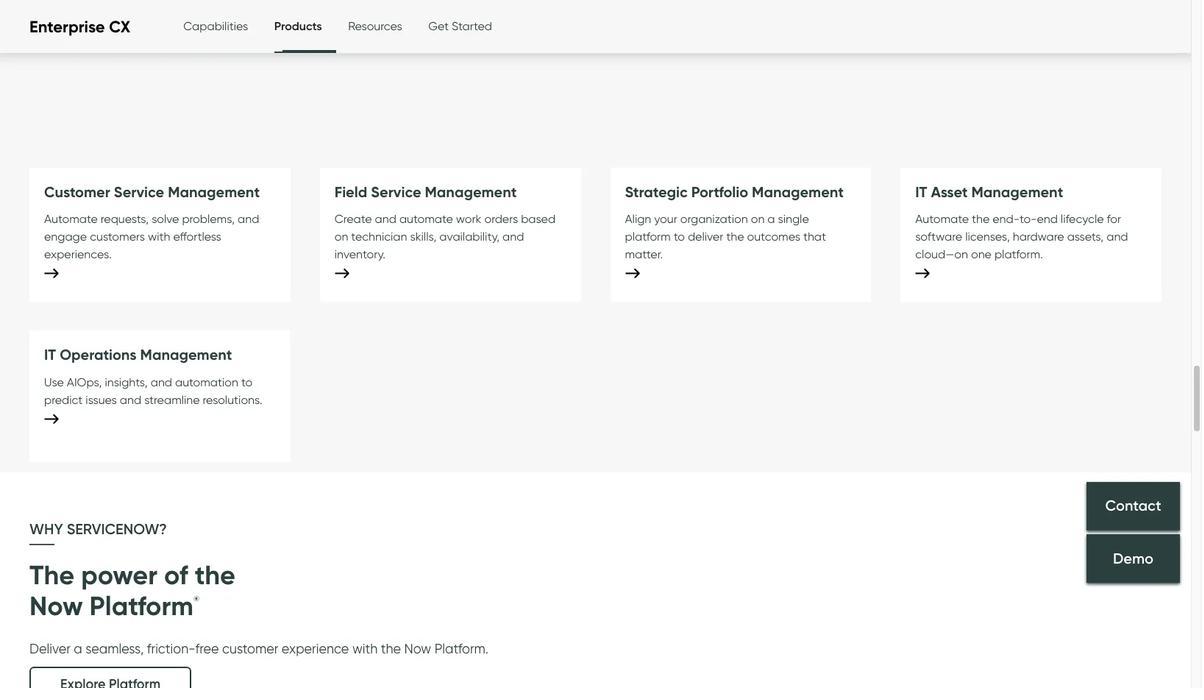 Task type: locate. For each thing, give the bounding box(es) containing it.
platform
[[625, 230, 671, 244]]

to up resolutions.
[[241, 375, 253, 389]]

platform.
[[995, 248, 1044, 262]]

management up to- at the top of page
[[972, 183, 1064, 201]]

technician
[[351, 230, 407, 244]]

with right experience
[[352, 641, 378, 657]]

servicenow?
[[67, 521, 167, 538]]

contact link
[[1087, 482, 1181, 530]]

on inside create and automate work orders based on technician skills, availability, and inventory.
[[335, 230, 348, 244]]

0 horizontal spatial now
[[29, 590, 83, 622]]

and
[[238, 212, 259, 226], [375, 212, 397, 226], [503, 230, 524, 244], [1107, 230, 1129, 244], [151, 375, 172, 389], [120, 393, 141, 407]]

1 vertical spatial a
[[74, 641, 82, 657]]

the
[[972, 212, 990, 226], [727, 230, 745, 244], [195, 559, 235, 591], [381, 641, 401, 657]]

1 horizontal spatial service
[[371, 183, 421, 201]]

on up outcomes
[[751, 212, 765, 226]]

assets,
[[1068, 230, 1104, 244]]

it left asset
[[916, 183, 928, 201]]

to
[[674, 230, 685, 244], [241, 375, 253, 389]]

1 vertical spatial with
[[352, 641, 378, 657]]

that
[[804, 230, 827, 244]]

portfolio
[[692, 183, 749, 201]]

customer service management
[[44, 183, 260, 201]]

1 vertical spatial it
[[44, 345, 56, 364]]

of
[[164, 559, 188, 591]]

1 vertical spatial now
[[404, 641, 431, 657]]

use aiops, insights, and automation to predict issues and streamline resolutions.
[[44, 375, 263, 407]]

organization
[[681, 212, 748, 226]]

0 vertical spatial a
[[768, 212, 775, 226]]

the up licenses,
[[972, 212, 990, 226]]

cloud—on
[[916, 248, 969, 262]]

1 horizontal spatial a
[[768, 212, 775, 226]]

products
[[274, 18, 322, 33]]

aiops,
[[67, 375, 102, 389]]

automate inside 'automate requests, solve problems, and engage customers with effortless experiences.'
[[44, 212, 98, 226]]

it
[[916, 183, 928, 201], [44, 345, 56, 364]]

it for it operations management
[[44, 345, 56, 364]]

0 horizontal spatial to
[[241, 375, 253, 389]]

deliver a seamless, friction-free customer experience with the now platform.
[[29, 641, 489, 657]]

1 horizontal spatial it
[[916, 183, 928, 201]]

the up the ®
[[195, 559, 235, 591]]

automate
[[44, 212, 98, 226], [916, 212, 969, 226]]

management
[[168, 183, 260, 201], [425, 183, 517, 201], [752, 183, 844, 201], [972, 183, 1064, 201], [140, 345, 232, 364]]

it up the use
[[44, 345, 56, 364]]

1 horizontal spatial on
[[751, 212, 765, 226]]

management up single
[[752, 183, 844, 201]]

the down organization
[[727, 230, 745, 244]]

create
[[335, 212, 372, 226]]

to down your
[[674, 230, 685, 244]]

0 vertical spatial now
[[29, 590, 83, 622]]

streamline
[[144, 393, 200, 407]]

outcomes
[[747, 230, 801, 244]]

demo link
[[1087, 534, 1181, 583]]

based
[[521, 212, 556, 226]]

0 vertical spatial on
[[751, 212, 765, 226]]

matter.
[[625, 248, 663, 262]]

the inside the power of the now platform ®
[[195, 559, 235, 591]]

0 horizontal spatial service
[[114, 183, 164, 201]]

insights,
[[105, 375, 148, 389]]

a up outcomes
[[768, 212, 775, 226]]

automate inside automate the end-to-end lifecycle for software licenses, hardware assets, and cloud—on one platform.
[[916, 212, 969, 226]]

and right the problems,
[[238, 212, 259, 226]]

a inside align your organization on a single platform to deliver the outcomes that matter.
[[768, 212, 775, 226]]

automate up "engage"
[[44, 212, 98, 226]]

contact
[[1106, 497, 1162, 515]]

2 automate from the left
[[916, 212, 969, 226]]

and down for
[[1107, 230, 1129, 244]]

on
[[751, 212, 765, 226], [335, 230, 348, 244]]

end
[[1037, 212, 1058, 226]]

1 automate from the left
[[44, 212, 98, 226]]

capabilities link
[[183, 1, 248, 52]]

now
[[29, 590, 83, 622], [404, 641, 431, 657]]

1 vertical spatial on
[[335, 230, 348, 244]]

cx
[[109, 17, 130, 37]]

on inside align your organization on a single platform to deliver the outcomes that matter.
[[751, 212, 765, 226]]

0 horizontal spatial with
[[148, 230, 170, 244]]

service up automate
[[371, 183, 421, 201]]

0 horizontal spatial it
[[44, 345, 56, 364]]

customer
[[222, 641, 278, 657]]

why
[[29, 521, 63, 538]]

and inside 'automate requests, solve problems, and engage customers with effortless experiences.'
[[238, 212, 259, 226]]

products link
[[274, 0, 322, 55]]

management up "work"
[[425, 183, 517, 201]]

1 horizontal spatial automate
[[916, 212, 969, 226]]

a
[[768, 212, 775, 226], [74, 641, 82, 657]]

resources link
[[348, 1, 403, 52]]

a right deliver
[[74, 641, 82, 657]]

operations
[[60, 345, 137, 364]]

enterprise cx
[[29, 17, 130, 37]]

to inside align your organization on a single platform to deliver the outcomes that matter.
[[674, 230, 685, 244]]

service up "requests,"
[[114, 183, 164, 201]]

why servicenow?
[[29, 521, 167, 538]]

and down 'orders'
[[503, 230, 524, 244]]

0 horizontal spatial on
[[335, 230, 348, 244]]

it operations management
[[44, 345, 232, 364]]

the
[[29, 559, 74, 591]]

0 horizontal spatial automate
[[44, 212, 98, 226]]

0 vertical spatial with
[[148, 230, 170, 244]]

on down create
[[335, 230, 348, 244]]

1 horizontal spatial with
[[352, 641, 378, 657]]

effortless
[[173, 230, 221, 244]]

automate up software
[[916, 212, 969, 226]]

get started
[[429, 19, 492, 33]]

your
[[655, 212, 678, 226]]

service
[[114, 183, 164, 201], [371, 183, 421, 201]]

service for customer
[[114, 183, 164, 201]]

now left platform.
[[404, 641, 431, 657]]

with inside 'automate requests, solve problems, and engage customers with effortless experiences.'
[[148, 230, 170, 244]]

1 service from the left
[[114, 183, 164, 201]]

management up the problems,
[[168, 183, 260, 201]]

1 vertical spatial to
[[241, 375, 253, 389]]

with for the power of the
[[352, 641, 378, 657]]

management up automation
[[140, 345, 232, 364]]

2 service from the left
[[371, 183, 421, 201]]

and down insights,
[[120, 393, 141, 407]]

field
[[335, 183, 367, 201]]

management for field service management
[[425, 183, 517, 201]]

0 vertical spatial to
[[674, 230, 685, 244]]

enterprise
[[29, 17, 105, 37]]

automate
[[400, 212, 453, 226]]

now up deliver
[[29, 590, 83, 622]]

1 horizontal spatial to
[[674, 230, 685, 244]]

strategic
[[625, 183, 688, 201]]

it asset management
[[916, 183, 1064, 201]]

0 vertical spatial it
[[916, 183, 928, 201]]

platform.
[[435, 641, 489, 657]]

problems,
[[182, 212, 235, 226]]

align your organization on a single platform to deliver the outcomes that matter.
[[625, 212, 827, 262]]

deliver
[[29, 641, 71, 657]]

with down solve
[[148, 230, 170, 244]]

the power of the now platform ®
[[29, 559, 235, 622]]

customer
[[44, 183, 110, 201]]

to inside use aiops, insights, and automation to predict issues and streamline resolutions.
[[241, 375, 253, 389]]

availability,
[[440, 230, 500, 244]]

with
[[148, 230, 170, 244], [352, 641, 378, 657]]

management for it operations management
[[140, 345, 232, 364]]



Task type: describe. For each thing, give the bounding box(es) containing it.
to-
[[1020, 212, 1037, 226]]

engage
[[44, 230, 87, 244]]

asset
[[931, 183, 968, 201]]

predict
[[44, 393, 83, 407]]

work
[[456, 212, 482, 226]]

resources
[[348, 19, 403, 33]]

1 horizontal spatial now
[[404, 641, 431, 657]]

use
[[44, 375, 64, 389]]

with for customer service management
[[148, 230, 170, 244]]

®
[[194, 594, 199, 604]]

management for it asset management
[[972, 183, 1064, 201]]

strategic portfolio management
[[625, 183, 844, 201]]

management for strategic portfolio management
[[752, 183, 844, 201]]

platform
[[90, 590, 194, 622]]

create and automate work orders based on technician skills, availability, and inventory.
[[335, 212, 556, 262]]

software
[[916, 230, 963, 244]]

management for customer service management
[[168, 183, 260, 201]]

automate the end-to-end lifecycle for software licenses, hardware assets, and cloud—on one platform.
[[916, 212, 1129, 262]]

free
[[195, 641, 219, 657]]

issues
[[86, 393, 117, 407]]

friction-
[[147, 641, 195, 657]]

one
[[972, 248, 992, 262]]

get
[[429, 19, 449, 33]]

get started link
[[429, 1, 492, 52]]

orders
[[485, 212, 518, 226]]

single
[[778, 212, 809, 226]]

the inside automate the end-to-end lifecycle for software licenses, hardware assets, and cloud—on one platform.
[[972, 212, 990, 226]]

for
[[1107, 212, 1122, 226]]

automate for customer
[[44, 212, 98, 226]]

resolutions.
[[203, 393, 263, 407]]

and up technician
[[375, 212, 397, 226]]

lifecycle
[[1061, 212, 1105, 226]]

started
[[452, 19, 492, 33]]

capabilities
[[183, 19, 248, 33]]

requests,
[[101, 212, 149, 226]]

end-
[[993, 212, 1020, 226]]

solve
[[152, 212, 179, 226]]

power
[[81, 559, 158, 591]]

service for field
[[371, 183, 421, 201]]

the inside align your organization on a single platform to deliver the outcomes that matter.
[[727, 230, 745, 244]]

experiences.
[[44, 248, 112, 262]]

field service management
[[335, 183, 517, 201]]

and inside automate the end-to-end lifecycle for software licenses, hardware assets, and cloud—on one platform.
[[1107, 230, 1129, 244]]

licenses,
[[966, 230, 1010, 244]]

automation
[[175, 375, 238, 389]]

align
[[625, 212, 652, 226]]

seamless,
[[86, 641, 144, 657]]

inventory.
[[335, 248, 386, 262]]

automate for it
[[916, 212, 969, 226]]

now inside the power of the now platform ®
[[29, 590, 83, 622]]

and up streamline
[[151, 375, 172, 389]]

deliver
[[688, 230, 724, 244]]

automate requests, solve problems, and engage customers with effortless experiences.
[[44, 212, 259, 262]]

0 horizontal spatial a
[[74, 641, 82, 657]]

skills,
[[410, 230, 437, 244]]

it for it asset management
[[916, 183, 928, 201]]

experience
[[282, 641, 349, 657]]

hardware
[[1013, 230, 1065, 244]]

customers
[[90, 230, 145, 244]]

demo
[[1114, 549, 1154, 567]]

the left platform.
[[381, 641, 401, 657]]



Task type: vqa. For each thing, say whether or not it's contained in the screenshot.
second Automate
yes



